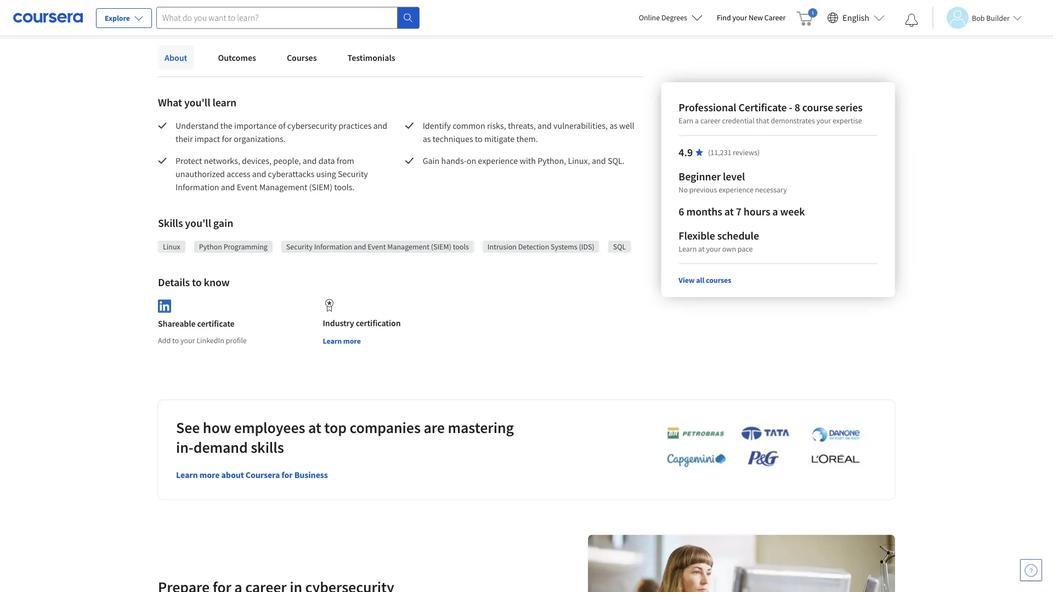Task type: describe. For each thing, give the bounding box(es) containing it.
online degrees button
[[630, 5, 712, 30]]

data
[[319, 155, 335, 166]]

hands-
[[441, 155, 467, 166]]

demand
[[194, 438, 248, 457]]

people,
[[273, 155, 301, 166]]

demonstrates
[[771, 116, 815, 126]]

your right find
[[733, 13, 747, 22]]

impact
[[195, 133, 220, 144]]

skills you'll gain
[[158, 216, 233, 230]]

earn
[[679, 116, 694, 126]]

and inside understand the importance of cybersecurity practices and their impact for organizations.
[[373, 120, 388, 131]]

systems
[[551, 242, 578, 252]]

you'll for skills
[[185, 216, 211, 230]]

learn more button
[[323, 336, 361, 347]]

learn inside flexible schedule learn at your own pace
[[679, 244, 697, 254]]

certification
[[356, 318, 401, 329]]

well
[[620, 120, 635, 131]]

importance
[[234, 120, 277, 131]]

certificate
[[739, 101, 787, 114]]

see how employees at top companies are mastering in-demand skills
[[176, 418, 514, 457]]

from
[[337, 155, 354, 166]]

beginner
[[679, 170, 721, 184]]

cybersecurity
[[287, 120, 337, 131]]

learn inside • learn more
[[289, 1, 310, 12]]

credential
[[722, 116, 755, 126]]

your down shareable certificate
[[180, 336, 195, 346]]

(11,231
[[708, 148, 732, 157]]

sql
[[613, 242, 626, 252]]

show notifications image
[[905, 14, 919, 27]]

career
[[701, 116, 721, 126]]

english
[[843, 12, 870, 23]]

6 months at 7 hours a week
[[679, 205, 805, 219]]

them.
[[517, 133, 538, 144]]

learn inside button
[[323, 336, 342, 346]]

access
[[227, 168, 250, 179]]

experience inside beginner level no previous experience necessary
[[719, 185, 754, 195]]

week
[[781, 205, 805, 219]]

months
[[687, 205, 723, 219]]

unauthorized
[[176, 168, 225, 179]]

to for know
[[192, 276, 202, 289]]

to for your
[[172, 336, 179, 346]]

devices,
[[242, 155, 272, 166]]

information inside "protect networks, devices, people, and data from unauthorized access and cyberattacks using security information and event management (siem) tools."
[[176, 182, 219, 193]]

shopping cart: 1 item image
[[797, 8, 818, 26]]

what you'll learn
[[158, 96, 237, 109]]

tools
[[453, 242, 469, 252]]

you'll for what
[[184, 96, 210, 109]]

common
[[453, 120, 485, 131]]

security inside "protect networks, devices, people, and data from unauthorized access and cyberattacks using security information and event management (siem) tools."
[[338, 168, 368, 179]]

industry
[[323, 318, 354, 329]]

courses
[[287, 52, 317, 63]]

no
[[679, 185, 688, 195]]

what
[[158, 96, 182, 109]]

1 vertical spatial a
[[773, 205, 778, 219]]

mastering
[[448, 418, 514, 438]]

skills
[[251, 438, 284, 457]]

learn more
[[323, 336, 361, 346]]

professional
[[679, 101, 737, 114]]

1 vertical spatial information
[[314, 242, 352, 252]]

of
[[278, 120, 286, 131]]

1 vertical spatial as
[[423, 133, 431, 144]]

your inside flexible schedule learn at your own pace
[[706, 244, 721, 254]]

online degrees
[[639, 13, 688, 22]]

(11,231 reviews)
[[708, 148, 760, 157]]

english button
[[823, 0, 889, 36]]

bob
[[972, 13, 985, 23]]

flexible
[[679, 229, 715, 243]]

6
[[679, 205, 685, 219]]

coursera enterprise logos image
[[651, 426, 870, 474]]

about
[[221, 470, 244, 481]]

(siem) inside "protect networks, devices, people, and data from unauthorized access and cyberattacks using security information and event management (siem) tools."
[[309, 182, 333, 193]]

testimonials
[[348, 52, 395, 63]]

testimonials link
[[341, 46, 402, 70]]

coursera plus image
[[210, 3, 277, 10]]

learn more about coursera for business
[[176, 470, 328, 481]]

intrusion detection systems (ids)
[[488, 242, 595, 252]]

understand the importance of cybersecurity practices and their impact for organizations.
[[176, 120, 389, 144]]

flexible schedule learn at your own pace
[[679, 229, 759, 254]]

and inside identify common risks, threats, and vulnerabilities, as well as techniques to mitigate them.
[[538, 120, 552, 131]]

cyberattacks
[[268, 168, 315, 179]]

for inside understand the importance of cybersecurity practices and their impact for organizations.
[[222, 133, 232, 144]]

shareable certificate
[[158, 319, 235, 330]]

-
[[789, 101, 793, 114]]

are
[[424, 418, 445, 438]]

all
[[696, 275, 705, 285]]

techniques
[[433, 133, 473, 144]]

about
[[165, 52, 187, 63]]

learn
[[213, 96, 237, 109]]

0 horizontal spatial with
[[192, 1, 208, 12]]

a inside professional certificate - 8 course series earn a career credential that demonstrates your expertise
[[695, 116, 699, 126]]

identify common risks, threats, and vulnerabilities, as well as techniques to mitigate them.
[[423, 120, 636, 144]]

included
[[158, 1, 190, 12]]

pace
[[738, 244, 753, 254]]

tools.
[[334, 182, 355, 193]]

mitigate
[[484, 133, 515, 144]]



Task type: locate. For each thing, give the bounding box(es) containing it.
add
[[158, 336, 171, 346]]

employees
[[234, 418, 305, 438]]

0 vertical spatial event
[[237, 182, 258, 193]]

1 horizontal spatial security
[[338, 168, 368, 179]]

0 vertical spatial management
[[259, 182, 307, 193]]

None search field
[[156, 7, 420, 29]]

1 vertical spatial security
[[286, 242, 313, 252]]

about link
[[158, 46, 194, 70]]

1 horizontal spatial management
[[388, 242, 430, 252]]

using
[[316, 168, 336, 179]]

linkedin
[[197, 336, 224, 346]]

at left top
[[308, 418, 321, 438]]

python
[[199, 242, 222, 252]]

at for flexible schedule learn at your own pace
[[699, 244, 705, 254]]

1 horizontal spatial as
[[610, 120, 618, 131]]

0 vertical spatial as
[[610, 120, 618, 131]]

0 horizontal spatial security
[[286, 242, 313, 252]]

course
[[803, 101, 834, 114]]

1 vertical spatial experience
[[719, 185, 754, 195]]

learn down in-
[[176, 470, 198, 481]]

linux,
[[568, 155, 590, 166]]

protect
[[176, 155, 202, 166]]

(siem) left tools
[[431, 242, 452, 252]]

to inside identify common risks, threats, and vulnerabilities, as well as techniques to mitigate them.
[[475, 133, 483, 144]]

career
[[765, 13, 786, 22]]

shareable
[[158, 319, 196, 330]]

as left well
[[610, 120, 618, 131]]

2 horizontal spatial more
[[343, 336, 361, 346]]

learn more link
[[289, 0, 331, 13]]

security down from
[[338, 168, 368, 179]]

7
[[736, 205, 742, 219]]

you'll up 'understand'
[[184, 96, 210, 109]]

help center image
[[1025, 564, 1038, 577]]

industry certification
[[323, 318, 401, 329]]

0 horizontal spatial a
[[695, 116, 699, 126]]

more for learn more about coursera for business
[[200, 470, 220, 481]]

your
[[733, 13, 747, 22], [817, 116, 831, 126], [706, 244, 721, 254], [180, 336, 195, 346]]

at inside flexible schedule learn at your own pace
[[699, 244, 705, 254]]

learn right •
[[289, 1, 310, 12]]

to left know
[[192, 276, 202, 289]]

1 horizontal spatial event
[[368, 242, 386, 252]]

reviews)
[[733, 148, 760, 157]]

1 vertical spatial you'll
[[185, 216, 211, 230]]

more inside • learn more
[[311, 1, 331, 12]]

more
[[311, 1, 331, 12], [343, 336, 361, 346], [200, 470, 220, 481]]

identify
[[423, 120, 451, 131]]

the
[[220, 120, 233, 131]]

more inside learn more button
[[343, 336, 361, 346]]

1 vertical spatial event
[[368, 242, 386, 252]]

1 vertical spatial to
[[192, 276, 202, 289]]

schedule
[[718, 229, 759, 243]]

level
[[723, 170, 745, 184]]

gain
[[213, 216, 233, 230]]

more down industry certification
[[343, 336, 361, 346]]

1 horizontal spatial experience
[[719, 185, 754, 195]]

explore button
[[96, 8, 152, 28]]

more left about
[[200, 470, 220, 481]]

find
[[717, 13, 731, 22]]

profile
[[226, 336, 247, 346]]

management down the cyberattacks
[[259, 182, 307, 193]]

0 vertical spatial a
[[695, 116, 699, 126]]

1 vertical spatial management
[[388, 242, 430, 252]]

as down identify
[[423, 133, 431, 144]]

at left 7
[[725, 205, 734, 219]]

1 vertical spatial (siem)
[[431, 242, 452, 252]]

outcomes link
[[211, 46, 263, 70]]

necessary
[[755, 185, 787, 195]]

0 horizontal spatial (siem)
[[309, 182, 333, 193]]

beginner level no previous experience necessary
[[679, 170, 787, 195]]

0 vertical spatial security
[[338, 168, 368, 179]]

2 vertical spatial more
[[200, 470, 220, 481]]

0 horizontal spatial to
[[172, 336, 179, 346]]

coursera image
[[13, 9, 83, 26]]

add to your linkedin profile
[[158, 336, 247, 346]]

courses link
[[280, 46, 324, 70]]

vulnerabilities,
[[554, 120, 608, 131]]

included with
[[158, 1, 210, 12]]

1 horizontal spatial information
[[314, 242, 352, 252]]

learn down industry
[[323, 336, 342, 346]]

more for learn more
[[343, 336, 361, 346]]

online
[[639, 13, 660, 22]]

a left week
[[773, 205, 778, 219]]

with right included at the top left of the page
[[192, 1, 208, 12]]

1 horizontal spatial for
[[282, 470, 293, 481]]

skills
[[158, 216, 183, 230]]

you'll
[[184, 96, 210, 109], [185, 216, 211, 230]]

their
[[176, 133, 193, 144]]

bob builder button
[[933, 7, 1022, 29]]

0 vertical spatial at
[[725, 205, 734, 219]]

0 horizontal spatial experience
[[478, 155, 518, 166]]

1 horizontal spatial a
[[773, 205, 778, 219]]

1 horizontal spatial with
[[520, 155, 536, 166]]

intrusion
[[488, 242, 517, 252]]

protect networks, devices, people, and data from unauthorized access and cyberattacks using security information and event management (siem) tools.
[[176, 155, 370, 193]]

1 horizontal spatial at
[[699, 244, 705, 254]]

1 horizontal spatial more
[[311, 1, 331, 12]]

your inside professional certificate - 8 course series earn a career credential that demonstrates your expertise
[[817, 116, 831, 126]]

gain hands-on experience with python, linux, and sql.
[[423, 155, 625, 166]]

0 vertical spatial experience
[[478, 155, 518, 166]]

learn down flexible
[[679, 244, 697, 254]]

at down flexible
[[699, 244, 705, 254]]

0 horizontal spatial for
[[222, 133, 232, 144]]

understand
[[176, 120, 219, 131]]

event inside "protect networks, devices, people, and data from unauthorized access and cyberattacks using security information and event management (siem) tools."
[[237, 182, 258, 193]]

experience down mitigate in the left of the page
[[478, 155, 518, 166]]

0 horizontal spatial event
[[237, 182, 258, 193]]

see
[[176, 418, 200, 438]]

0 vertical spatial you'll
[[184, 96, 210, 109]]

with
[[192, 1, 208, 12], [520, 155, 536, 166]]

to right add
[[172, 336, 179, 346]]

0 horizontal spatial more
[[200, 470, 220, 481]]

to
[[475, 133, 483, 144], [192, 276, 202, 289], [172, 336, 179, 346]]

coursera
[[246, 470, 280, 481]]

What do you want to learn? text field
[[156, 7, 398, 29]]

builder
[[987, 13, 1010, 23]]

more right •
[[311, 1, 331, 12]]

security
[[338, 168, 368, 179], [286, 242, 313, 252]]

in-
[[176, 438, 194, 457]]

8
[[795, 101, 801, 114]]

series
[[836, 101, 863, 114]]

management
[[259, 182, 307, 193], [388, 242, 430, 252]]

bob builder
[[972, 13, 1010, 23]]

1 vertical spatial more
[[343, 336, 361, 346]]

details to know
[[158, 276, 230, 289]]

sql.
[[608, 155, 625, 166]]

threats,
[[508, 120, 536, 131]]

with down them.
[[520, 155, 536, 166]]

your left own
[[706, 244, 721, 254]]

experience down level
[[719, 185, 754, 195]]

(siem) down the using on the top
[[309, 182, 333, 193]]

2 vertical spatial at
[[308, 418, 321, 438]]

for down the at the left top of the page
[[222, 133, 232, 144]]

0 horizontal spatial management
[[259, 182, 307, 193]]

0 vertical spatial (siem)
[[309, 182, 333, 193]]

view all courses
[[679, 275, 732, 285]]

linux
[[163, 242, 180, 252]]

0 vertical spatial for
[[222, 133, 232, 144]]

0 horizontal spatial as
[[423, 133, 431, 144]]

0 horizontal spatial information
[[176, 182, 219, 193]]

0 horizontal spatial at
[[308, 418, 321, 438]]

management inside "protect networks, devices, people, and data from unauthorized access and cyberattacks using security information and event management (siem) tools."
[[259, 182, 307, 193]]

security right programming
[[286, 242, 313, 252]]

view all courses link
[[679, 275, 732, 285]]

practices
[[339, 120, 372, 131]]

1 horizontal spatial to
[[192, 276, 202, 289]]

at for see how employees at top companies are mastering in-demand skills
[[308, 418, 321, 438]]

at inside 'see how employees at top companies are mastering in-demand skills'
[[308, 418, 321, 438]]

to down common
[[475, 133, 483, 144]]

gain
[[423, 155, 440, 166]]

1 vertical spatial at
[[699, 244, 705, 254]]

management left tools
[[388, 242, 430, 252]]

1 horizontal spatial (siem)
[[431, 242, 452, 252]]

2 vertical spatial to
[[172, 336, 179, 346]]

1 vertical spatial with
[[520, 155, 536, 166]]

0 vertical spatial to
[[475, 133, 483, 144]]

a
[[695, 116, 699, 126], [773, 205, 778, 219]]

certificate
[[197, 319, 235, 330]]

find your new career
[[717, 13, 786, 22]]

for left business
[[282, 470, 293, 481]]

1 vertical spatial for
[[282, 470, 293, 481]]

organizations.
[[234, 133, 286, 144]]

risks,
[[487, 120, 506, 131]]

view
[[679, 275, 695, 285]]

expertise
[[833, 116, 862, 126]]

a right earn
[[695, 116, 699, 126]]

2 horizontal spatial to
[[475, 133, 483, 144]]

how
[[203, 418, 231, 438]]

0 vertical spatial information
[[176, 182, 219, 193]]

your down course
[[817, 116, 831, 126]]

(ids)
[[579, 242, 595, 252]]

you'll left gain at the top
[[185, 216, 211, 230]]

0 vertical spatial with
[[192, 1, 208, 12]]

professional certificate - 8 course series earn a career credential that demonstrates your expertise
[[679, 101, 863, 126]]

top
[[324, 418, 347, 438]]

that
[[756, 116, 770, 126]]

2 horizontal spatial at
[[725, 205, 734, 219]]

0 vertical spatial more
[[311, 1, 331, 12]]



Task type: vqa. For each thing, say whether or not it's contained in the screenshot.
CERTIFICATION at the bottom left
yes



